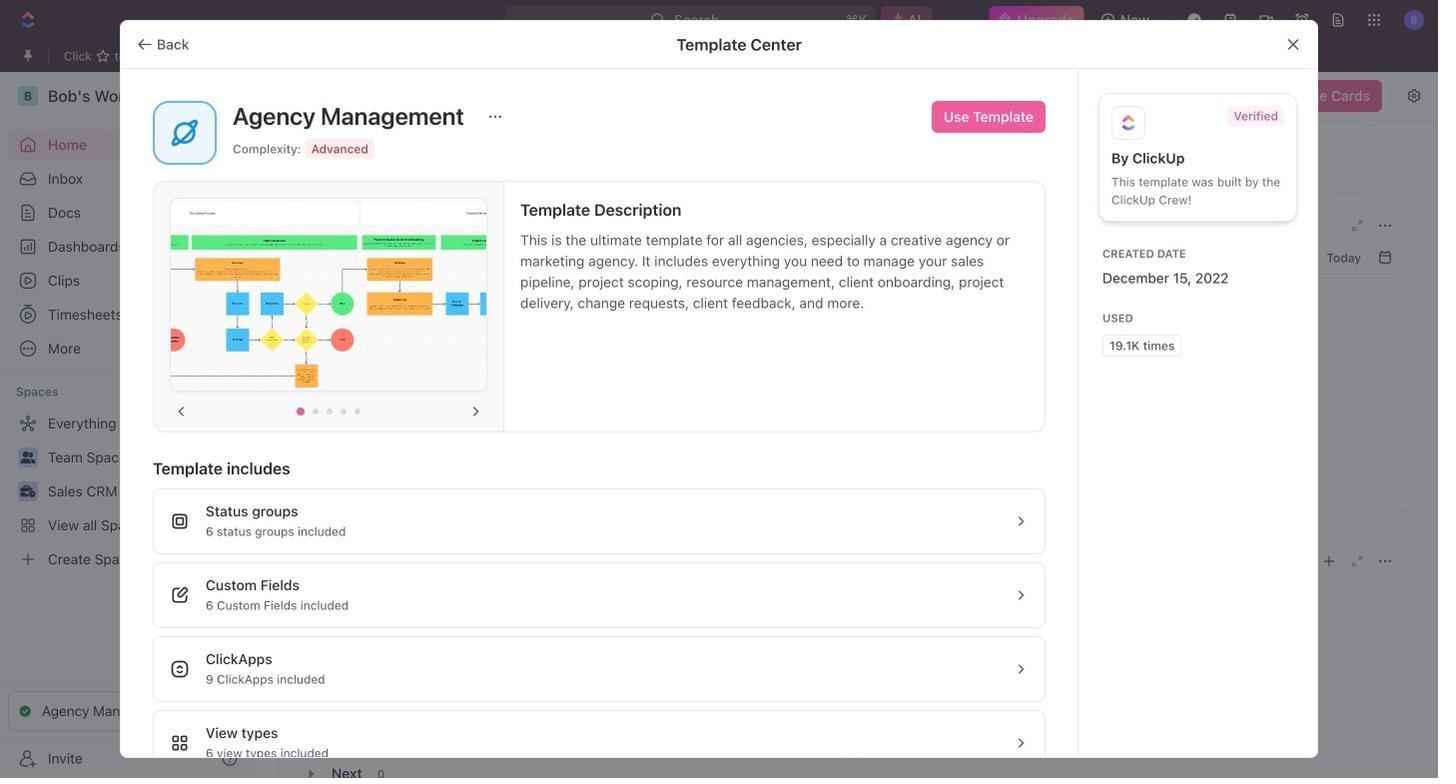 Task type: vqa. For each thing, say whether or not it's contained in the screenshot.
rightmost Inbox
no



Task type: locate. For each thing, give the bounding box(es) containing it.
tree
[[8, 408, 246, 575]]



Task type: describe. For each thing, give the bounding box(es) containing it.
space template element
[[169, 117, 201, 149]]

sidebar navigation
[[0, 72, 255, 778]]

space template image
[[169, 117, 201, 149]]

no recent items image
[[519, 291, 599, 371]]

tree inside "sidebar" navigation
[[8, 408, 246, 575]]



